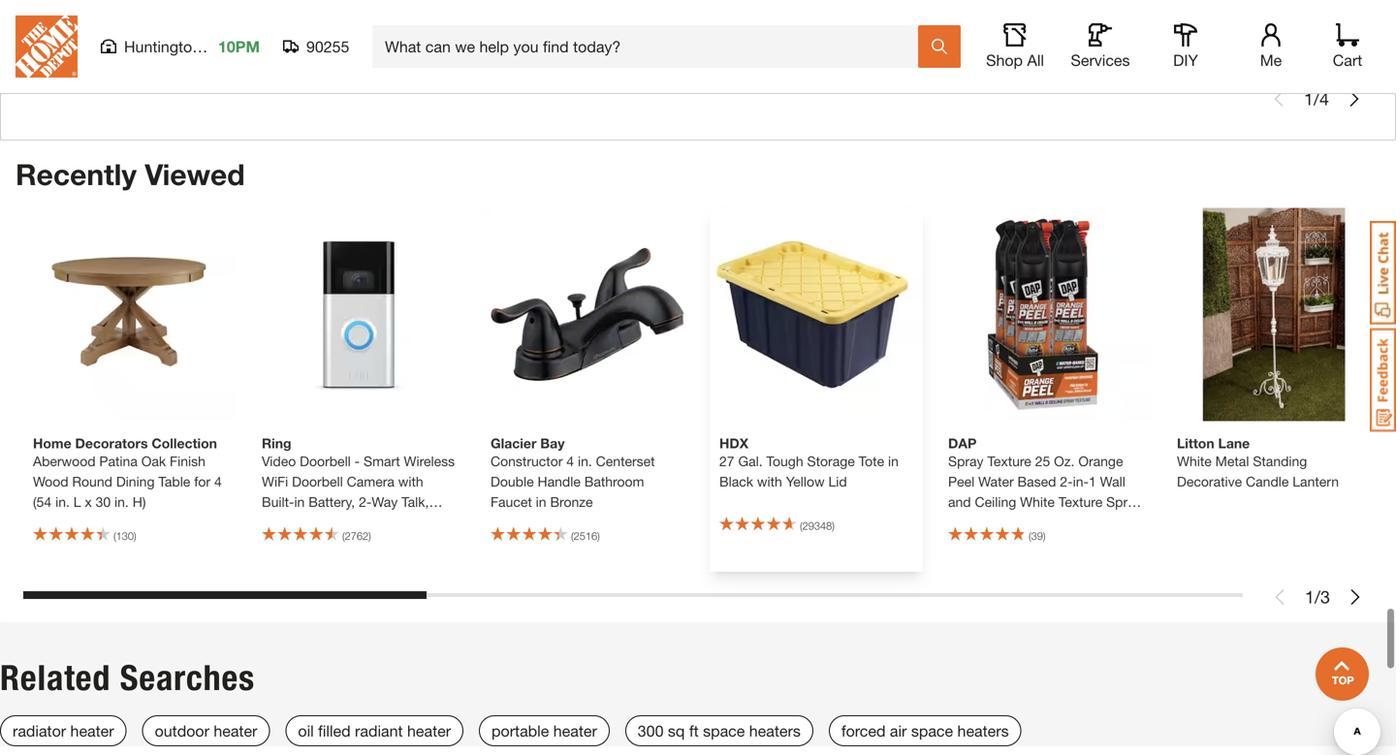 Task type: vqa. For each thing, say whether or not it's contained in the screenshot.


Task type: locate. For each thing, give the bounding box(es) containing it.
in inside hdx 27 gal. tough storage tote in black with yellow lid
[[889, 453, 899, 469]]

2 horizontal spatial with
[[949, 515, 974, 531]]

wifi
[[262, 474, 288, 490]]

yellow
[[786, 474, 825, 490]]

1 horizontal spatial with
[[758, 474, 783, 490]]

2762
[[345, 530, 369, 543]]

0 vertical spatial /
[[1314, 88, 1320, 109]]

4 inside glacier bay constructor 4 in. centerset double handle bathroom faucet in bronze
[[567, 453, 574, 469]]

4 inside the home decorators collection aberwood patina oak finish wood round dining table for 4 (54 in. l x 30 in. h)
[[214, 474, 222, 490]]

heater
[[70, 722, 114, 741], [214, 722, 257, 741], [407, 722, 451, 741], [554, 722, 597, 741]]

services
[[1071, 51, 1131, 69]]

forced air space heaters link
[[829, 716, 1022, 747]]

diy
[[1174, 51, 1199, 69]]

1 horizontal spatial texture
[[1059, 494, 1103, 510]]

storage
[[808, 453, 855, 469]]

) down lid
[[833, 520, 835, 533]]

this is the first slide image left 1 / 3
[[1273, 590, 1288, 605]]

heater for portable heater
[[554, 722, 597, 741]]

1 vertical spatial 4
[[567, 453, 574, 469]]

spray texture 25 oz. orange peel water based 2-in-1 wall and ceiling white texture spray with aim tech nozzle (6-pack) image
[[939, 208, 1152, 421]]

10pm
[[218, 37, 260, 56]]

90255
[[307, 37, 350, 56]]

0 horizontal spatial 2-
[[359, 494, 372, 510]]

)
[[833, 520, 835, 533], [134, 530, 136, 543], [369, 530, 371, 543], [598, 530, 600, 543], [1044, 530, 1046, 543]]

1 vertical spatial /
[[1315, 587, 1321, 608]]

heater right the portable
[[554, 722, 597, 741]]

1 horizontal spatial 4
[[567, 453, 574, 469]]

2 to from the left
[[345, 24, 360, 42]]

heater right radiant
[[407, 722, 451, 741]]

1 horizontal spatial heaters
[[958, 722, 1009, 741]]

with up 'talk,'
[[398, 474, 424, 490]]

) left nickel
[[369, 530, 371, 543]]

) down bathroom
[[598, 530, 600, 543]]

oil filled radiant heater link
[[286, 716, 464, 747]]

/ for 4
[[1314, 88, 1320, 109]]

in inside glacier bay constructor 4 in. centerset double handle bathroom faucet in bronze
[[536, 494, 547, 510]]

What can we help you find today? search field
[[385, 26, 918, 67]]

1 space from the left
[[703, 722, 745, 741]]

related searches
[[0, 657, 255, 699]]

in. left l
[[55, 494, 70, 510]]

viewed
[[145, 157, 245, 192]]

2 horizontal spatial 4
[[1320, 88, 1330, 109]]

all
[[1028, 51, 1045, 69]]

white
[[1178, 453, 1212, 469], [1021, 494, 1055, 510]]

home
[[33, 436, 71, 452]]

tech
[[1005, 515, 1033, 531]]

0 horizontal spatial spray
[[949, 453, 984, 469]]

doorbell left -
[[300, 453, 351, 469]]

1 / 3
[[1306, 587, 1331, 608]]

lid
[[829, 474, 848, 490]]

2 horizontal spatial in.
[[578, 453, 592, 469]]

forced air space heaters
[[842, 722, 1009, 741]]

90255 button
[[283, 37, 350, 56]]

smart
[[364, 453, 400, 469]]

cart for 6th add to cart button
[[1284, 24, 1316, 42]]

1 horizontal spatial white
[[1178, 453, 1212, 469]]

2 horizontal spatial in
[[889, 453, 899, 469]]

1 vertical spatial white
[[1021, 494, 1055, 510]]

300 sq ft space heaters link
[[625, 716, 814, 747]]

0 horizontal spatial 4
[[214, 474, 222, 490]]

wall
[[1101, 474, 1126, 490]]

live chat image
[[1371, 221, 1397, 325]]

the home depot logo image
[[16, 16, 78, 78]]

this is the first slide image left 1 / 4
[[1272, 91, 1287, 107]]

next slide image right "3"
[[1348, 590, 1364, 605]]

space right ft
[[703, 722, 745, 741]]

) right the tech
[[1044, 530, 1046, 543]]

texture up water
[[988, 453, 1032, 469]]

0 vertical spatial texture
[[988, 453, 1032, 469]]

in down handle
[[536, 494, 547, 510]]

1 horizontal spatial in
[[536, 494, 547, 510]]

patina
[[99, 453, 138, 469]]

0 vertical spatial 2-
[[1061, 474, 1074, 490]]

shop all button
[[985, 23, 1047, 70]]

-
[[355, 453, 360, 469]]

heaters
[[750, 722, 801, 741], [958, 722, 1009, 741]]

2- inside ring video doorbell - smart wireless wifi doorbell camera with built-in battery, 2-way talk, night vision, satin nickel
[[359, 494, 372, 510]]

in up vision,
[[294, 494, 305, 510]]

2 vertical spatial 1
[[1306, 587, 1315, 608]]

2- down oz.
[[1061, 474, 1074, 490]]

) for based
[[1044, 530, 1046, 543]]

0 horizontal spatial heaters
[[750, 722, 801, 741]]

and
[[949, 494, 972, 510]]

texture down in-
[[1059, 494, 1103, 510]]

battery,
[[309, 494, 355, 510]]

hdx 27 gal. tough storage tote in black with yellow lid
[[720, 436, 899, 490]]

glacier
[[491, 436, 537, 452]]

spray up pack)
[[1107, 494, 1142, 510]]

1 horizontal spatial space
[[912, 722, 954, 741]]

satin
[[342, 515, 373, 531]]

0 horizontal spatial white
[[1021, 494, 1055, 510]]

( 39 )
[[1029, 530, 1046, 543]]

cart for fifth add to cart button from right
[[364, 24, 396, 42]]

1 horizontal spatial 2-
[[1061, 474, 1074, 490]]

6 add to cart button from the left
[[1176, 12, 1371, 54]]

1 vertical spatial 1
[[1089, 474, 1097, 490]]

/
[[1314, 88, 1320, 109], [1315, 587, 1321, 608]]

( for based
[[1029, 530, 1032, 543]]

spray
[[949, 453, 984, 469], [1107, 494, 1142, 510]]

in right tote
[[889, 453, 899, 469]]

4 heater from the left
[[554, 722, 597, 741]]

1 add from the left
[[81, 24, 111, 42]]

heater for outdoor heater
[[214, 722, 257, 741]]

4 down cart link at the right top of the page
[[1320, 88, 1330, 109]]

white down based
[[1021, 494, 1055, 510]]

6 to from the left
[[1265, 24, 1280, 42]]

heaters right air
[[958, 722, 1009, 741]]

faucet
[[491, 494, 532, 510]]

nozzle
[[1037, 515, 1078, 531]]

2- down camera
[[359, 494, 372, 510]]

0 vertical spatial this is the first slide image
[[1272, 91, 1287, 107]]

me button
[[1241, 23, 1303, 70]]

cart for third add to cart button from right
[[824, 24, 856, 42]]

park
[[205, 37, 237, 56]]

table
[[158, 474, 190, 490]]

spray down dap
[[949, 453, 984, 469]]

) for bathroom
[[598, 530, 600, 543]]

dap
[[949, 436, 977, 452]]

portable
[[492, 722, 549, 741]]

4 add from the left
[[771, 24, 800, 42]]

) down 'h)'
[[134, 530, 136, 543]]

with down and
[[949, 515, 974, 531]]

1 inside dap spray texture 25 oz. orange peel water based 2-in-1 wall and ceiling white texture spray with aim tech nozzle (6-pack)
[[1089, 474, 1097, 490]]

space right air
[[912, 722, 954, 741]]

5 add to cart button from the left
[[946, 12, 1141, 54]]

5 to from the left
[[1035, 24, 1050, 42]]

air
[[890, 722, 907, 741]]

4 right for
[[214, 474, 222, 490]]

heater right outdoor
[[214, 722, 257, 741]]

bay
[[541, 436, 565, 452]]

0 vertical spatial spray
[[949, 453, 984, 469]]

this is the first slide image
[[1272, 91, 1287, 107], [1273, 590, 1288, 605]]

forced
[[842, 722, 886, 741]]

1 vertical spatial spray
[[1107, 494, 1142, 510]]

1 vertical spatial texture
[[1059, 494, 1103, 510]]

300
[[638, 722, 664, 741]]

white down litton
[[1178, 453, 1212, 469]]

130
[[116, 530, 134, 543]]

in. left 'h)'
[[115, 494, 129, 510]]

4
[[1320, 88, 1330, 109], [567, 453, 574, 469], [214, 474, 222, 490]]

25
[[1036, 453, 1051, 469]]

0 horizontal spatial in.
[[55, 494, 70, 510]]

huntington
[[124, 37, 201, 56]]

0 vertical spatial 4
[[1320, 88, 1330, 109]]

1 vertical spatial next slide image
[[1348, 590, 1364, 605]]

litton
[[1178, 436, 1215, 452]]

4 add to cart from the left
[[771, 24, 856, 42]]

outdoor heater
[[155, 722, 257, 741]]

1 for 1 / 4
[[1305, 88, 1314, 109]]

in
[[889, 453, 899, 469], [294, 494, 305, 510], [536, 494, 547, 510]]

in.
[[578, 453, 592, 469], [55, 494, 70, 510], [115, 494, 129, 510]]

cart for second add to cart button from the right
[[1054, 24, 1086, 42]]

0 horizontal spatial in
[[294, 494, 305, 510]]

2 heater from the left
[[214, 722, 257, 741]]

aim
[[978, 515, 1001, 531]]

2 add to cart from the left
[[311, 24, 396, 42]]

constructor
[[491, 453, 563, 469]]

gal.
[[739, 453, 763, 469]]

0 horizontal spatial space
[[703, 722, 745, 741]]

cart for 4th add to cart button from the right
[[594, 24, 626, 42]]

in inside ring video doorbell - smart wireless wifi doorbell camera with built-in battery, 2-way talk, night vision, satin nickel
[[294, 494, 305, 510]]

1 vertical spatial this is the first slide image
[[1273, 590, 1288, 605]]

centerset
[[596, 453, 655, 469]]

heaters right ft
[[750, 722, 801, 741]]

2 vertical spatial 4
[[214, 474, 222, 490]]

1 add to cart from the left
[[81, 24, 166, 42]]

1 horizontal spatial in.
[[115, 494, 129, 510]]

portable heater
[[492, 722, 597, 741]]

talk,
[[402, 494, 429, 510]]

) for camera
[[369, 530, 371, 543]]

next slide image
[[1347, 91, 1363, 107], [1348, 590, 1364, 605]]

1 / 4
[[1305, 88, 1330, 109]]

0 horizontal spatial with
[[398, 474, 424, 490]]

portable heater link
[[479, 716, 610, 747]]

heater right radiator
[[70, 722, 114, 741]]

0 vertical spatial next slide image
[[1347, 91, 1363, 107]]

in. up handle
[[578, 453, 592, 469]]

hdx
[[720, 436, 749, 452]]

with inside hdx 27 gal. tough storage tote in black with yellow lid
[[758, 474, 783, 490]]

next slide image right 1 / 4
[[1347, 91, 1363, 107]]

with down the tough
[[758, 474, 783, 490]]

3
[[1321, 587, 1331, 608]]

0 vertical spatial 1
[[1305, 88, 1314, 109]]

0 vertical spatial white
[[1178, 453, 1212, 469]]

heater for radiator heater
[[70, 722, 114, 741]]

doorbell up battery,
[[292, 474, 343, 490]]

aberwood
[[33, 453, 96, 469]]

1 heaters from the left
[[750, 722, 801, 741]]

night
[[262, 515, 294, 531]]

4 up handle
[[567, 453, 574, 469]]

1 vertical spatial 2-
[[359, 494, 372, 510]]

1 heater from the left
[[70, 722, 114, 741]]

outdoor heater link
[[142, 716, 270, 747]]

( for round
[[114, 530, 116, 543]]



Task type: describe. For each thing, give the bounding box(es) containing it.
l
[[73, 494, 81, 510]]

6 add to cart from the left
[[1231, 24, 1316, 42]]

2 add from the left
[[311, 24, 341, 42]]

decorators
[[75, 436, 148, 452]]

lane
[[1219, 436, 1251, 452]]

sq
[[668, 722, 685, 741]]

radiator
[[13, 722, 66, 741]]

glacier bay constructor 4 in. centerset double handle bathroom faucet in bronze
[[491, 436, 655, 510]]

video
[[262, 453, 296, 469]]

( 2516 )
[[571, 530, 600, 543]]

1 vertical spatial doorbell
[[292, 474, 343, 490]]

ft
[[690, 722, 699, 741]]

radiant
[[355, 722, 403, 741]]

3 add to cart button from the left
[[486, 12, 681, 54]]

0 vertical spatial doorbell
[[300, 453, 351, 469]]

2 space from the left
[[912, 722, 954, 741]]

radiator heater
[[13, 722, 114, 741]]

3 add to cart from the left
[[541, 24, 626, 42]]

handle
[[538, 474, 581, 490]]

standing
[[1254, 453, 1308, 469]]

services button
[[1070, 23, 1132, 70]]

2 add to cart button from the left
[[256, 12, 451, 54]]

me
[[1261, 51, 1283, 69]]

(54
[[33, 494, 52, 510]]

(6-
[[1082, 515, 1098, 531]]

outdoor
[[155, 722, 209, 741]]

( 2762 )
[[342, 530, 371, 543]]

h)
[[133, 494, 146, 510]]

2- inside dap spray texture 25 oz. orange peel water based 2-in-1 wall and ceiling white texture spray with aim tech nozzle (6-pack)
[[1061, 474, 1074, 490]]

oz.
[[1055, 453, 1075, 469]]

video doorbell - smart wireless wifi doorbell camera with built-in battery, 2-way talk, night vision, satin nickel image
[[252, 208, 466, 421]]

with inside dap spray texture 25 oz. orange peel water based 2-in-1 wall and ceiling white texture spray with aim tech nozzle (6-pack)
[[949, 515, 974, 531]]

x
[[85, 494, 92, 510]]

300 sq ft space heaters
[[638, 722, 801, 741]]

huntington park
[[124, 37, 237, 56]]

3 add from the left
[[541, 24, 571, 42]]

pack)
[[1098, 515, 1132, 531]]

searches
[[120, 657, 255, 699]]

dap spray texture 25 oz. orange peel water based 2-in-1 wall and ceiling white texture spray with aim tech nozzle (6-pack)
[[949, 436, 1142, 531]]

nickel
[[377, 515, 414, 531]]

( for bathroom
[[571, 530, 574, 543]]

filled
[[318, 722, 351, 741]]

constructor 4 in. centerset double handle bathroom faucet in bronze image
[[481, 208, 695, 421]]

5 add from the left
[[1001, 24, 1030, 42]]

wood
[[33, 474, 68, 490]]

2 heaters from the left
[[958, 722, 1009, 741]]

lantern
[[1293, 474, 1340, 490]]

/ for 3
[[1315, 587, 1321, 608]]

5 add to cart from the left
[[1001, 24, 1086, 42]]

related
[[0, 657, 111, 699]]

next slide image for 4
[[1347, 91, 1363, 107]]

0 horizontal spatial texture
[[988, 453, 1032, 469]]

30
[[96, 494, 111, 510]]

wireless
[[404, 453, 455, 469]]

tote
[[859, 453, 885, 469]]

double
[[491, 474, 534, 490]]

shop all
[[987, 51, 1045, 69]]

white inside litton lane white metal standing decorative candle lantern
[[1178, 453, 1212, 469]]

29348
[[803, 520, 833, 533]]

feedback link image
[[1371, 328, 1397, 433]]

3 to from the left
[[575, 24, 590, 42]]

6 add from the left
[[1231, 24, 1260, 42]]

) for round
[[134, 530, 136, 543]]

ring
[[262, 436, 292, 452]]

shop
[[987, 51, 1023, 69]]

white inside dap spray texture 25 oz. orange peel water based 2-in-1 wall and ceiling white texture spray with aim tech nozzle (6-pack)
[[1021, 494, 1055, 510]]

black
[[720, 474, 754, 490]]

1 for 1 / 3
[[1306, 587, 1315, 608]]

oak
[[141, 453, 166, 469]]

27 gal. tough storage tote in black with yellow lid image
[[710, 208, 924, 421]]

( for camera
[[342, 530, 345, 543]]

diy button
[[1155, 23, 1217, 70]]

1 add to cart button from the left
[[26, 12, 221, 54]]

1 horizontal spatial spray
[[1107, 494, 1142, 510]]

ring video doorbell - smart wireless wifi doorbell camera with built-in battery, 2-way talk, night vision, satin nickel
[[262, 436, 455, 531]]

4 add to cart button from the left
[[716, 12, 911, 54]]

round
[[72, 474, 112, 490]]

cart for first add to cart button
[[134, 24, 166, 42]]

oil
[[298, 722, 314, 741]]

home decorators collection aberwood patina oak finish wood round dining table for 4 (54 in. l x 30 in. h)
[[33, 436, 222, 510]]

this is the first slide image for 1 / 4
[[1272, 91, 1287, 107]]

( for with
[[800, 520, 803, 533]]

3 heater from the left
[[407, 722, 451, 741]]

tough
[[767, 453, 804, 469]]

based
[[1018, 474, 1057, 490]]

in. inside glacier bay constructor 4 in. centerset double handle bathroom faucet in bronze
[[578, 453, 592, 469]]

1 to from the left
[[115, 24, 130, 42]]

next slide image for 3
[[1348, 590, 1364, 605]]

with inside ring video doorbell - smart wireless wifi doorbell camera with built-in battery, 2-way talk, night vision, satin nickel
[[398, 474, 424, 490]]

cart link
[[1327, 23, 1370, 70]]

bronze
[[550, 494, 593, 510]]

( 130 )
[[114, 530, 136, 543]]

litton lane white metal standing decorative candle lantern
[[1178, 436, 1340, 490]]

built-
[[262, 494, 294, 510]]

4 to from the left
[[805, 24, 820, 42]]

way
[[372, 494, 398, 510]]

( 29348 )
[[800, 520, 835, 533]]

white metal standing decorative candle lantern image
[[1168, 208, 1381, 421]]

recently viewed
[[16, 157, 245, 192]]

this is the first slide image for 1 / 3
[[1273, 590, 1288, 605]]

for
[[194, 474, 211, 490]]

vision,
[[298, 515, 338, 531]]

peel
[[949, 474, 975, 490]]

dining
[[116, 474, 155, 490]]

bathroom
[[585, 474, 645, 490]]

aberwood patina oak finish wood round dining table for 4 (54 in. l x 30 in. h) image
[[23, 208, 237, 421]]

ceiling
[[975, 494, 1017, 510]]

water
[[979, 474, 1014, 490]]

recently
[[16, 157, 137, 192]]

) for with
[[833, 520, 835, 533]]



